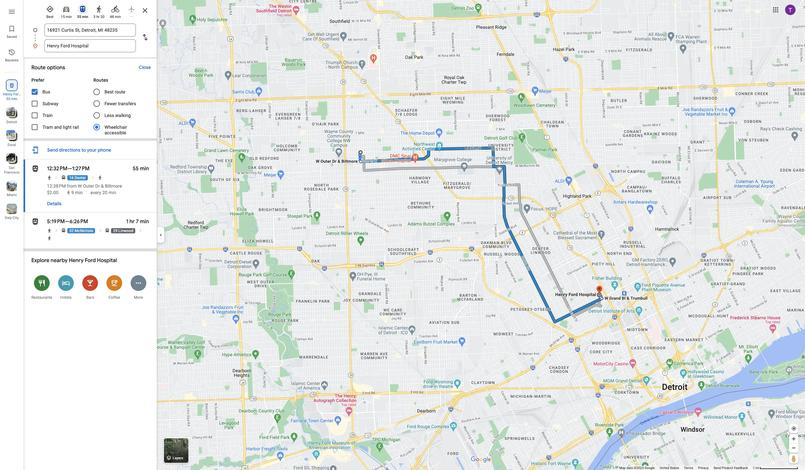 Task type: vqa. For each thing, say whether or not it's contained in the screenshot.
hr to the left
yes



Task type: locate. For each thing, give the bounding box(es) containing it.
footer
[[620, 466, 754, 470]]

dr
[[95, 183, 100, 189]]

hr inside option
[[96, 15, 100, 19]]

0 horizontal spatial 55 min
[[6, 97, 17, 101]]

0 vertical spatial ford
[[13, 92, 21, 96]]

ford left prefer bus
[[13, 92, 21, 96]]

0 vertical spatial 55
[[77, 15, 81, 19]]

footer containing map data ©2023 google
[[620, 466, 754, 470]]

20
[[101, 15, 105, 19], [102, 190, 108, 195]]

1 horizontal spatial 1
[[754, 466, 755, 470]]

phone
[[98, 147, 111, 153]]

bus image for 29
[[105, 228, 110, 233]]

1 vertical spatial 2
[[12, 134, 14, 139]]

best travel modes image
[[46, 5, 54, 13]]

29
[[113, 229, 118, 233]]

2 up detroit on the top of page
[[12, 111, 14, 116]]

walking image inside 3 hr 20 option
[[95, 5, 103, 13]]

bus image
[[61, 175, 66, 180], [105, 228, 110, 233]]

1 horizontal spatial 55 min
[[77, 15, 88, 19]]

0 vertical spatial 1
[[126, 218, 128, 225]]

 up henry ford hospital
[[9, 82, 15, 89]]

transit image right city
[[31, 217, 39, 226]]

12:32 pm
[[47, 165, 68, 172]]

min inside  list
[[11, 97, 17, 101]]

less walking
[[105, 113, 131, 118]]

route options
[[31, 64, 65, 71]]

best inside radio
[[46, 15, 54, 19]]

0 vertical spatial transit image
[[79, 5, 87, 13]]

linwood
[[119, 229, 133, 233]]

— up bus image
[[65, 218, 70, 225]]

0 horizontal spatial send
[[47, 147, 58, 153]]

restaurants button
[[30, 271, 54, 303]]

transit image
[[79, 5, 87, 13], [31, 164, 39, 173], [31, 217, 39, 226]]

— for 12:32 pm
[[68, 165, 72, 172]]

2 list item from the top
[[24, 39, 157, 52]]

best inside directions main content
[[105, 89, 114, 94]]

2 vertical spatial 55
[[133, 165, 139, 172]]

20 inside option
[[101, 15, 105, 19]]

1 vertical spatial none field
[[47, 39, 133, 52]]

0 horizontal spatial best
[[46, 15, 54, 19]]

1 horizontal spatial hr
[[130, 218, 135, 225]]

2 up doral in the left top of the page
[[12, 134, 14, 139]]

Starting point 16921 Curtis St, Detroit, MI 48235 field
[[47, 26, 133, 34]]

united states button
[[660, 466, 680, 470]]

0 vertical spatial 20
[[101, 15, 105, 19]]

1
[[126, 218, 128, 225], [754, 466, 755, 470]]

1 horizontal spatial send
[[714, 466, 722, 470]]

0 vertical spatial walk image
[[47, 175, 52, 180]]

san
[[9, 166, 15, 170]]

list
[[24, 24, 157, 52]]

menu image
[[8, 8, 16, 16]]

2 walk image from the top
[[47, 228, 52, 233]]

1 vertical spatial hospital
[[97, 257, 117, 264]]

 right city
[[31, 217, 39, 226]]

united states
[[660, 466, 680, 470]]

footer inside 'google maps' element
[[620, 466, 754, 470]]

0 vertical spatial 2
[[12, 111, 14, 116]]

48
[[110, 15, 114, 19]]

privacy
[[699, 466, 709, 470]]

0 horizontal spatial 55
[[6, 97, 10, 101]]

bus image left 16
[[61, 175, 66, 180]]

list item down starting point 16921 curtis st, detroit, mi 48235 field
[[24, 39, 157, 52]]

none field down the '3'
[[47, 24, 133, 37]]

—
[[68, 165, 72, 172], [65, 218, 70, 225]]

mi
[[756, 466, 760, 470]]

, then image
[[54, 175, 59, 180], [91, 175, 96, 180], [54, 228, 59, 233], [98, 228, 103, 233], [138, 228, 143, 233]]

1 vertical spatial hr
[[130, 218, 135, 225]]

ford up the bars button
[[85, 257, 96, 264]]

0 vertical spatial —
[[68, 165, 72, 172]]

1 vertical spatial 
[[31, 164, 39, 173]]

hr for 3
[[96, 15, 100, 19]]

2 vertical spatial transit image
[[31, 217, 39, 226]]

hr right the '3'
[[96, 15, 100, 19]]

5:19 pm — 6:26 pm
[[47, 218, 88, 225]]

walking image left 9
[[66, 190, 71, 195]]

— up 16
[[68, 165, 72, 172]]

0 horizontal spatial bus image
[[61, 175, 66, 180]]

best left route
[[105, 89, 114, 94]]

20 down & on the top left
[[102, 190, 108, 195]]

2 for detroit
[[12, 111, 14, 116]]

send inside footer
[[714, 466, 722, 470]]

1 vertical spatial transit image
[[31, 164, 39, 173]]

1 vertical spatial walk image
[[47, 228, 52, 233]]

 left 12:32 pm
[[31, 164, 39, 173]]

2 vertical spatial 
[[31, 217, 39, 226]]

list item
[[24, 24, 157, 44], [24, 39, 157, 52]]

none radio inside 'google maps' element
[[125, 3, 139, 17]]

 list
[[0, 0, 24, 470]]

1 left mi at bottom
[[754, 466, 755, 470]]

— for 5:19 pm
[[65, 218, 70, 225]]

hr left 7
[[130, 218, 135, 225]]

55
[[77, 15, 81, 19], [6, 97, 10, 101], [133, 165, 139, 172]]

0 vertical spatial 
[[9, 82, 15, 89]]

min
[[66, 15, 72, 19], [82, 15, 88, 19], [115, 15, 121, 19], [11, 97, 17, 101], [140, 165, 149, 172], [75, 190, 83, 195], [109, 190, 116, 195], [140, 218, 149, 225]]

explore
[[31, 257, 49, 264]]

mcnichols
[[75, 229, 93, 233]]

0 vertical spatial best
[[46, 15, 54, 19]]

None field
[[47, 24, 133, 37], [47, 39, 133, 52]]

1 vertical spatial henry
[[69, 257, 84, 264]]

transit image left 12:32 pm
[[31, 164, 39, 173]]

zoom in image
[[792, 436, 797, 441]]

explore nearby henry ford hospital
[[31, 257, 117, 264]]

miami
[[7, 193, 17, 197]]

walk image for 5:19 pm — 6:26 pm
[[47, 228, 52, 233]]

0 vertical spatial 55 min
[[77, 15, 88, 19]]

1 horizontal spatial henry
[[69, 257, 84, 264]]

subway
[[43, 101, 58, 106]]

recents button
[[0, 46, 24, 64]]

2 vertical spatial walk image
[[47, 236, 52, 241]]

1 vertical spatial best
[[105, 89, 114, 94]]

more
[[134, 295, 143, 300]]

list item down the '3'
[[24, 24, 157, 44]]

bus
[[43, 89, 50, 94]]

hospital up detroit on the top of page
[[5, 97, 18, 101]]

20 right the '3'
[[101, 15, 105, 19]]

55 min inside option
[[77, 15, 88, 19]]

city
[[13, 216, 19, 220]]

5:19 pm
[[47, 218, 65, 225]]

48 min
[[110, 15, 121, 19]]

1 walk image from the top
[[47, 175, 52, 180]]

1 vertical spatial bus image
[[105, 228, 110, 233]]

henry up detroit on the top of page
[[3, 92, 12, 96]]

send
[[47, 147, 58, 153], [714, 466, 722, 470]]

transit image right driving image
[[79, 5, 87, 13]]

1 none field from the top
[[47, 24, 133, 37]]

1 2 places element from the top
[[7, 111, 14, 116]]

1 horizontal spatial 55
[[77, 15, 81, 19]]

wheelchair
[[105, 125, 127, 130]]

2 places element up detroit on the top of page
[[7, 111, 14, 116]]

bus image left 29
[[105, 228, 110, 233]]

send left directions
[[47, 147, 58, 153]]

best for best route
[[105, 89, 114, 94]]

send left product
[[714, 466, 722, 470]]

none field destination henry ford hospital
[[47, 39, 133, 52]]

2 2 from the top
[[12, 134, 14, 139]]

none field down starting point 16921 curtis st, detroit, mi 48235 field
[[47, 39, 133, 52]]

walking image
[[95, 5, 103, 13], [66, 190, 71, 195]]

w
[[78, 183, 82, 189]]

hospital
[[5, 97, 18, 101], [97, 257, 117, 264]]

outer
[[83, 183, 94, 189]]

none field for second list item from the bottom of the 'google maps' element
[[47, 24, 133, 37]]

send inside directions main content
[[47, 147, 58, 153]]

tram and light rail
[[43, 125, 79, 130]]

1 horizontal spatial best
[[105, 89, 114, 94]]

6:26 pm
[[70, 218, 88, 225]]

0 vertical spatial hr
[[96, 15, 100, 19]]

saved
[[7, 34, 17, 39]]

0 vertical spatial bus image
[[61, 175, 66, 180]]

henry right nearby
[[69, 257, 84, 264]]

4 places element
[[7, 156, 14, 162]]

hospital up coffee button
[[97, 257, 117, 264]]

0 horizontal spatial walking image
[[66, 190, 71, 195]]

and
[[54, 125, 62, 130]]

0 vertical spatial hospital
[[5, 97, 18, 101]]

0 horizontal spatial hr
[[96, 15, 100, 19]]

0 horizontal spatial ford
[[13, 92, 21, 96]]

1 up linwood
[[126, 218, 128, 225]]

1 2 from the top
[[12, 111, 14, 116]]

light
[[63, 125, 72, 130]]

saved button
[[0, 22, 24, 41]]

best
[[46, 15, 54, 19], [105, 89, 114, 94]]

2 places element up doral in the left top of the page
[[7, 133, 14, 139]]

1 horizontal spatial hospital
[[97, 257, 117, 264]]

0 vertical spatial walking image
[[95, 5, 103, 13]]

walk image
[[47, 175, 52, 180], [47, 228, 52, 233], [47, 236, 52, 241]]

bars button
[[78, 271, 102, 303]]

1 vertical spatial send
[[714, 466, 722, 470]]

coffee button
[[102, 271, 127, 303]]

0 horizontal spatial hospital
[[5, 97, 18, 101]]

2 places element
[[7, 111, 14, 116], [7, 133, 14, 139]]

1 vertical spatial —
[[65, 218, 70, 225]]

from
[[67, 183, 77, 189]]

bus image for 16
[[61, 175, 66, 180]]

1 vertical spatial 1
[[754, 466, 755, 470]]

train
[[43, 113, 53, 118]]

0 horizontal spatial henry
[[3, 92, 12, 96]]

bus image
[[61, 228, 66, 233]]

2
[[12, 111, 14, 116], [12, 134, 14, 139]]

0 horizontal spatial 1
[[126, 218, 128, 225]]

send for send directions to your phone
[[47, 147, 58, 153]]

hr inside directions main content
[[130, 218, 135, 225]]

1 vertical spatial 55 min
[[6, 97, 17, 101]]

henry inside directions main content
[[69, 257, 84, 264]]

ford
[[13, 92, 21, 96], [85, 257, 96, 264]]

hotels button
[[54, 271, 78, 303]]

1 horizontal spatial bus image
[[105, 228, 110, 233]]

2 none field from the top
[[47, 39, 133, 52]]

1 vertical spatial 20
[[102, 190, 108, 195]]

1 horizontal spatial ford
[[85, 257, 96, 264]]

3 walk image from the top
[[47, 236, 52, 241]]

accessible
[[105, 130, 126, 135]]

None radio
[[125, 3, 139, 17]]

2 horizontal spatial 55 min
[[133, 165, 149, 172]]

55 min radio
[[76, 3, 90, 19]]

2 horizontal spatial 55
[[133, 165, 139, 172]]


[[9, 82, 15, 89], [31, 164, 39, 173], [31, 217, 39, 226]]

flights image
[[128, 5, 136, 13]]

1 vertical spatial ford
[[85, 257, 96, 264]]

1 inside directions main content
[[126, 218, 128, 225]]

1 vertical spatial 2 places element
[[7, 133, 14, 139]]

walking
[[115, 113, 131, 118]]

29 linwood
[[113, 229, 133, 233]]

1 horizontal spatial walking image
[[95, 5, 103, 13]]

0 vertical spatial send
[[47, 147, 58, 153]]

32
[[69, 229, 74, 233]]

2 places element for doral
[[7, 133, 14, 139]]

prefer bus
[[31, 77, 50, 94]]

walk image for 12:32 pm — 1:27 pm
[[47, 175, 52, 180]]

 inside list
[[9, 82, 15, 89]]

2 2 places element from the top
[[7, 133, 14, 139]]

9
[[71, 190, 74, 195]]

more button
[[127, 271, 151, 303]]

, then image left walk icon
[[91, 175, 96, 180]]

none field for 2nd list item from the top
[[47, 39, 133, 52]]

best down best travel modes icon
[[46, 15, 54, 19]]

directions main content
[[24, 0, 157, 470]]

0 vertical spatial henry
[[3, 92, 12, 96]]

recents
[[5, 58, 19, 62]]

0 vertical spatial 2 places element
[[7, 111, 14, 116]]

show your location image
[[792, 426, 798, 432]]

walking image up 3 hr 20
[[95, 5, 103, 13]]

1 vertical spatial 55
[[6, 97, 10, 101]]

2 vertical spatial 55 min
[[133, 165, 149, 172]]

0 vertical spatial none field
[[47, 24, 133, 37]]



Task type: describe. For each thing, give the bounding box(es) containing it.
transit image for 12:32 pm — 1:27 pm
[[31, 164, 39, 173]]

united
[[660, 466, 670, 470]]

privacy button
[[699, 466, 709, 470]]

2 places element for detroit
[[7, 111, 14, 116]]

map
[[620, 466, 626, 470]]

9 min
[[71, 190, 83, 195]]

Destination Henry Ford Hospital field
[[47, 42, 133, 50]]

2 for doral
[[12, 134, 14, 139]]

details
[[47, 201, 62, 207]]

route
[[31, 64, 46, 71]]

32 mcnichols
[[69, 229, 93, 233]]

list inside 'google maps' element
[[24, 24, 157, 52]]

1 for 1 mi
[[754, 466, 755, 470]]

 for 12:32 pm
[[31, 164, 39, 173]]

7
[[136, 218, 139, 225]]

san francisco
[[4, 166, 20, 175]]

rail
[[73, 125, 79, 130]]

henry ford hospital
[[3, 92, 21, 101]]

show street view coverage image
[[790, 454, 799, 464]]

cycling image
[[111, 5, 119, 13]]

nearby
[[51, 257, 68, 264]]

Best radio
[[43, 3, 57, 19]]

data
[[627, 466, 634, 470]]

walk image
[[98, 175, 103, 180]]

detroit
[[6, 120, 17, 124]]

best route
[[105, 89, 125, 94]]

55 inside directions main content
[[133, 165, 139, 172]]

none field starting point 16921 curtis st, detroit, mi 48235
[[47, 24, 133, 37]]

google maps element
[[0, 0, 806, 470]]

reverse starting point and destination image
[[141, 33, 149, 41]]

48 min radio
[[109, 3, 122, 19]]

transit image inside 55 min option
[[79, 5, 87, 13]]

, then image down 1 hr 7 min
[[138, 228, 143, 233]]

send directions to your phone
[[47, 147, 111, 153]]

, then image left 29
[[98, 228, 103, 233]]

feedback
[[735, 466, 749, 470]]

terms
[[685, 466, 694, 470]]

bars
[[86, 295, 94, 300]]

driving image
[[62, 5, 70, 13]]

, then image left bus image
[[54, 228, 59, 233]]

send product feedback
[[714, 466, 749, 470]]

less
[[105, 113, 114, 118]]

4
[[12, 157, 14, 162]]

daly
[[5, 216, 12, 220]]

55 inside  list
[[6, 97, 10, 101]]

doral
[[8, 143, 16, 147]]

ford inside henry ford hospital
[[13, 92, 21, 96]]

$2.00
[[47, 190, 59, 195]]

3 hr 20 radio
[[92, 3, 106, 19]]

1 list item from the top
[[24, 24, 157, 44]]

options
[[47, 64, 65, 71]]

product
[[722, 466, 734, 470]]

details button
[[44, 198, 65, 210]]

layers
[[173, 456, 183, 460]]

directions
[[59, 147, 80, 153]]

send for send product feedback
[[714, 466, 722, 470]]

3
[[94, 15, 96, 19]]

wheelchair accessible
[[105, 125, 127, 135]]

henry inside henry ford hospital
[[3, 92, 12, 96]]

restaurants
[[31, 295, 52, 300]]

send product feedback button
[[714, 466, 749, 470]]

, then image up 12:38 pm
[[54, 175, 59, 180]]

16
[[69, 176, 74, 180]]

fewer transfers
[[105, 101, 136, 106]]

15 min radio
[[60, 3, 73, 19]]

55 min inside  list
[[6, 97, 17, 101]]

1 for 1 hr 7 min
[[126, 218, 128, 225]]

to
[[81, 147, 86, 153]]

1:27 pm
[[72, 165, 90, 172]]

send directions to your phone button
[[44, 144, 114, 157]]

zoom out image
[[792, 446, 797, 451]]

55 inside option
[[77, 15, 81, 19]]

tram
[[43, 125, 53, 130]]

best for best
[[46, 15, 54, 19]]

1 mi
[[754, 466, 760, 470]]

francisco
[[4, 170, 20, 175]]

daly city button
[[0, 201, 24, 221]]

prefer
[[31, 77, 45, 83]]

dexter
[[75, 176, 86, 180]]

states
[[671, 466, 680, 470]]

biltmore
[[105, 183, 122, 189]]

collapse side panel image
[[157, 231, 164, 239]]

map data ©2023 google
[[620, 466, 656, 470]]

miami button
[[0, 178, 24, 198]]

20 inside directions main content
[[102, 190, 108, 195]]

close button
[[136, 61, 154, 73]]

google
[[645, 466, 656, 470]]

&
[[101, 183, 104, 189]]

route
[[115, 89, 125, 94]]

hr for 1
[[130, 218, 135, 225]]

your
[[87, 147, 97, 153]]

close directions image
[[141, 7, 149, 14]]

daly city
[[5, 216, 19, 220]]

12:38 pm
[[47, 183, 66, 189]]

12:38 pm from w outer dr & biltmore $2.00
[[47, 183, 122, 195]]

terms button
[[685, 466, 694, 470]]

ford inside directions main content
[[85, 257, 96, 264]]

1 vertical spatial walking image
[[66, 190, 71, 195]]

15 min
[[61, 15, 72, 19]]

hospital inside henry ford hospital
[[5, 97, 18, 101]]

transfers
[[118, 101, 136, 106]]

every
[[90, 190, 101, 195]]

routes
[[94, 77, 108, 83]]

©2023
[[634, 466, 644, 470]]

google account: tyler black  
(blacklashes1000@gmail.com) image
[[786, 4, 796, 15]]

transit image for 5:19 pm — 6:26 pm
[[31, 217, 39, 226]]

hospital inside directions main content
[[97, 257, 117, 264]]

15
[[61, 15, 65, 19]]

3 hr 20
[[94, 15, 105, 19]]

12:32 pm — 1:27 pm
[[47, 165, 90, 172]]

16 dexter
[[69, 176, 86, 180]]

fewer
[[105, 101, 117, 106]]

every 20 min
[[90, 190, 116, 195]]

 for 5:19 pm
[[31, 217, 39, 226]]

55 min inside directions main content
[[133, 165, 149, 172]]



